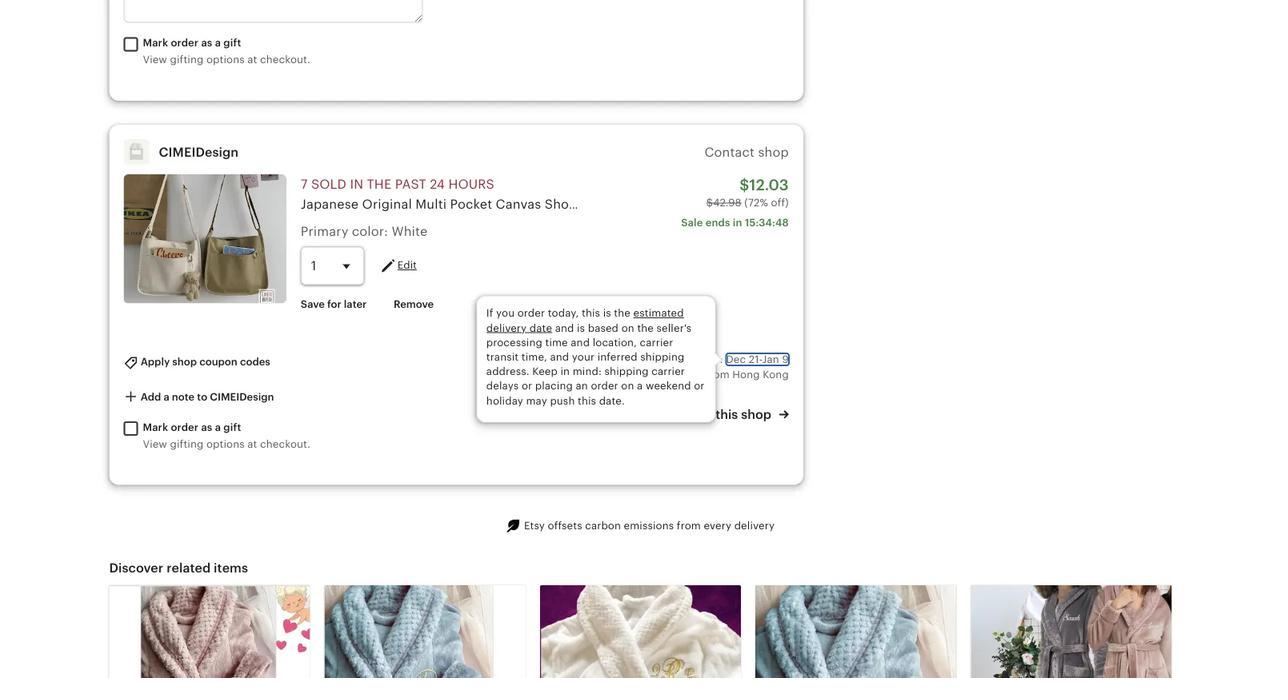 Task type: vqa. For each thing, say whether or not it's contained in the screenshot.
Custom PS4, PlayStation Light Sakura Pink Shell & Buttons
no



Task type: describe. For each thing, give the bounding box(es) containing it.
estimated
[[627, 354, 677, 366]]

1 checkout. from the top
[[260, 54, 311, 66]]

keep
[[533, 366, 558, 378]]

delivery:
[[680, 354, 724, 366]]

date
[[530, 322, 553, 334]]

contact shop button
[[705, 145, 789, 159]]

a inside and is based on the seller's processing time and location, carrier transit time, and your inferred shipping address. keep in mind: shipping carrier delays or placing an order on a weekend or holiday may push this date.
[[637, 380, 643, 392]]

japanese
[[301, 197, 359, 212]]

check
[[588, 408, 627, 422]]

time,
[[522, 351, 548, 363]]

0 horizontal spatial $
[[707, 197, 713, 209]]

jan
[[763, 354, 780, 366]]

0 vertical spatial carrier
[[640, 337, 674, 349]]

items
[[214, 561, 248, 575]]

contact
[[705, 145, 755, 159]]

contact shop
[[705, 145, 789, 159]]

15:34:48
[[745, 216, 789, 228]]

carbon
[[585, 521, 621, 533]]

hours
[[449, 177, 495, 191]]

etsy offsets carbon emissions from every delivery
[[524, 521, 775, 533]]

note
[[172, 391, 195, 403]]

1 vertical spatial and
[[571, 337, 590, 349]]

bags,messenger
[[819, 197, 921, 212]]

42.98
[[713, 197, 742, 209]]

edit
[[398, 259, 417, 271]]

your
[[572, 351, 595, 363]]

this for if you order today, this is the
[[582, 308, 601, 320]]

transit
[[487, 351, 519, 363]]

plush robe, monogram embroidered customizable mr. and mrs. plush robes | wedding honeymoon anniversary spa vacation gift idea image
[[971, 586, 1173, 679]]

add a note to cimeidesign button
[[112, 383, 286, 412]]

japanese original multi pocket canvas shoulder bag,econ friendly bag,crossbody bags,messenger bag,tote bag cute,shopping bag,corduroy bag image
[[124, 175, 287, 304]]

a down add a note to giftsbymandr (optional) text field
[[215, 37, 221, 49]]

7
[[301, 177, 308, 191]]

check out from only this shop link
[[588, 406, 789, 424]]

1 view from the top
[[143, 54, 167, 66]]

1 as from the top
[[201, 37, 213, 49]]

emissions
[[624, 521, 674, 533]]

in inside 7 sold in the past 24 hours japanese original multi pocket canvas shoulder bag,econ friendly bag,crossbody bags,messenger bag,tote bag cute,shopping bag,corduroy bag
[[350, 177, 364, 191]]

white
[[392, 224, 428, 238]]

9
[[783, 354, 789, 366]]

shop for contact
[[759, 145, 789, 159]]

personalized robe, plush robe custom gift for woman, embroidered bathrobe image
[[540, 586, 741, 679]]

bag,crossbody
[[721, 197, 815, 212]]

2 gifting from the top
[[170, 438, 204, 450]]

0 vertical spatial cimeidesign
[[159, 145, 239, 159]]

2 checkout. from the top
[[260, 438, 311, 450]]

edit button
[[379, 257, 417, 276]]

dec
[[727, 354, 746, 366]]

1 bag from the left
[[981, 197, 1005, 212]]

address.
[[487, 366, 530, 378]]

delivery inside estimated delivery date
[[487, 322, 527, 334]]

apply shop coupon codes button
[[112, 348, 283, 378]]

12.03
[[750, 177, 789, 194]]

for
[[327, 299, 342, 311]]

tooltip containing if you order today, this is the
[[476, 296, 720, 424]]

ends
[[706, 216, 731, 228]]

1 mark from the top
[[143, 37, 168, 49]]

holiday
[[487, 395, 524, 407]]

to
[[197, 391, 207, 403]]

2 or from the left
[[694, 380, 705, 392]]

bag,corduroy
[[1106, 197, 1192, 212]]

sale
[[682, 216, 703, 228]]

pocket
[[450, 197, 493, 212]]

time
[[546, 337, 568, 349]]

super plush robe, personalized robe, long embroidered bathrobe image
[[109, 586, 310, 679]]

1 on from the top
[[622, 322, 635, 334]]

may
[[526, 395, 548, 407]]

hong
[[733, 369, 760, 381]]

add a note to cimeidesign
[[138, 391, 274, 403]]

codes
[[240, 356, 270, 368]]

1 vertical spatial shipping
[[605, 366, 649, 378]]

Add a note to GiftsbyMandR (optional) text field
[[124, 0, 423, 23]]

primary
[[301, 224, 349, 238]]

0 vertical spatial and
[[555, 322, 574, 334]]

0 vertical spatial from
[[706, 369, 730, 381]]

japanese original multi pocket canvas shoulder bag,econ friendly bag,crossbody bags,messenger bag,tote bag cute,shopping bag,corduroy bag link
[[301, 197, 1219, 212]]

shoulder
[[545, 197, 602, 212]]

remove
[[394, 299, 434, 311]]

past
[[395, 177, 427, 191]]

out
[[630, 408, 651, 422]]

friendly
[[668, 197, 718, 212]]

estimated
[[634, 308, 684, 320]]

robe, womens personalized bathrobe, womens long embroidered custom bathrobe image
[[756, 586, 957, 679]]

in inside and is based on the seller's processing time and location, carrier transit time, and your inferred shipping address. keep in mind: shipping carrier delays or placing an order on a weekend or holiday may push this date.
[[561, 366, 570, 378]]

1 vertical spatial from
[[654, 408, 683, 422]]

seller's
[[657, 322, 692, 334]]

etsy
[[524, 521, 545, 533]]

in inside "$ 12.03 $ 42.98 (72% off) sale ends in 15:34:48"
[[733, 216, 743, 228]]

discover related items
[[109, 561, 248, 575]]

2 bag from the left
[[1195, 197, 1219, 212]]

you
[[496, 308, 515, 320]]

mind:
[[573, 366, 602, 378]]

the inside 7 sold in the past 24 hours japanese original multi pocket canvas shoulder bag,econ friendly bag,crossbody bags,messenger bag,tote bag cute,shopping bag,corduroy bag
[[367, 177, 392, 191]]

sold
[[311, 177, 347, 191]]



Task type: locate. For each thing, give the bounding box(es) containing it.
7 sold in the past 24 hours japanese original multi pocket canvas shoulder bag,econ friendly bag,crossbody bags,messenger bag,tote bag cute,shopping bag,corduroy bag
[[301, 177, 1219, 212]]

2 view from the top
[[143, 438, 167, 450]]

delivery
[[487, 322, 527, 334], [735, 521, 775, 533]]

multi
[[416, 197, 447, 212]]

0 horizontal spatial delivery
[[487, 322, 527, 334]]

2 at from the top
[[248, 438, 257, 450]]

personalized robe womens, embroidered monogrammed personalized customized robe image
[[325, 586, 526, 679]]

0 vertical spatial mark order as a gift view gifting options at checkout.
[[143, 37, 311, 66]]

0 vertical spatial this
[[582, 308, 601, 320]]

1 vertical spatial gift
[[224, 421, 241, 433]]

from down estimated delivery: dec 21-jan 9
[[706, 369, 730, 381]]

shop
[[759, 145, 789, 159], [172, 356, 197, 368], [742, 408, 772, 422]]

if
[[487, 308, 494, 320]]

0 vertical spatial is
[[603, 308, 612, 320]]

bag right bag,corduroy
[[1195, 197, 1219, 212]]

in right sold
[[350, 177, 364, 191]]

0 vertical spatial view
[[143, 54, 167, 66]]

in up placing
[[561, 366, 570, 378]]

save for later
[[301, 299, 367, 311]]

primary color: white
[[301, 224, 428, 238]]

shipping up the weekend
[[641, 351, 685, 363]]

or up may
[[522, 380, 533, 392]]

checkout.
[[260, 54, 311, 66], [260, 438, 311, 450]]

cimeidesign
[[159, 145, 239, 159], [210, 391, 274, 403]]

from
[[706, 369, 730, 381], [654, 408, 683, 422], [677, 521, 701, 533]]

this right the only
[[716, 408, 738, 422]]

later
[[344, 299, 367, 311]]

on
[[622, 322, 635, 334], [622, 380, 635, 392]]

view
[[143, 54, 167, 66], [143, 438, 167, 450]]

2 vertical spatial this
[[716, 408, 738, 422]]

1 vertical spatial mark order as a gift view gifting options at checkout.
[[143, 421, 311, 450]]

$ up ends
[[707, 197, 713, 209]]

0 vertical spatial in
[[350, 177, 364, 191]]

2 horizontal spatial the
[[638, 322, 654, 334]]

and
[[555, 322, 574, 334], [571, 337, 590, 349], [550, 351, 569, 363]]

order
[[171, 37, 199, 49], [518, 308, 545, 320], [591, 380, 619, 392], [171, 421, 199, 433]]

only
[[686, 408, 713, 422]]

discover
[[109, 561, 163, 575]]

the up based
[[614, 308, 631, 320]]

mark
[[143, 37, 168, 49], [143, 421, 168, 433]]

1 vertical spatial mark
[[143, 421, 168, 433]]

1 vertical spatial cimeidesign
[[210, 391, 274, 403]]

estimated delivery date link
[[487, 308, 684, 334]]

from hong kong
[[706, 369, 789, 381]]

0 vertical spatial the
[[367, 177, 392, 191]]

inferred
[[598, 351, 638, 363]]

today,
[[548, 308, 579, 320]]

1 horizontal spatial in
[[561, 366, 570, 378]]

apply
[[141, 356, 170, 368]]

save
[[301, 299, 325, 311]]

cimeidesign right the 'cimeidesign' icon
[[159, 145, 239, 159]]

mark order as a gift view gifting options at checkout. down add a note to giftsbymandr (optional) text field
[[143, 37, 311, 66]]

at
[[248, 54, 257, 66], [248, 438, 257, 450]]

off)
[[771, 197, 789, 209]]

2 vertical spatial and
[[550, 351, 569, 363]]

the up 'original' on the left top
[[367, 177, 392, 191]]

on up date.
[[622, 380, 635, 392]]

(72%
[[745, 197, 769, 209]]

and up your
[[571, 337, 590, 349]]

1 vertical spatial is
[[577, 322, 585, 334]]

1 gift from the top
[[224, 37, 241, 49]]

in
[[350, 177, 364, 191], [733, 216, 743, 228], [561, 366, 570, 378]]

the down estimated
[[638, 322, 654, 334]]

on up location,
[[622, 322, 635, 334]]

from right out
[[654, 408, 683, 422]]

this for check out from only this shop
[[716, 408, 738, 422]]

shop inside dropdown button
[[172, 356, 197, 368]]

cimeidesign link
[[159, 145, 239, 159]]

0 horizontal spatial or
[[522, 380, 533, 392]]

bag,econ
[[605, 197, 664, 212]]

push
[[550, 395, 575, 407]]

0 vertical spatial shop
[[759, 145, 789, 159]]

and is based on the seller's processing time and location, carrier transit time, and your inferred shipping address. keep in mind: shipping carrier delays or placing an order on a weekend or holiday may push this date.
[[487, 322, 705, 407]]

1 vertical spatial $
[[707, 197, 713, 209]]

1 vertical spatial as
[[201, 421, 213, 433]]

1 horizontal spatial bag
[[1195, 197, 1219, 212]]

$ up (72%
[[740, 177, 750, 194]]

1 vertical spatial in
[[733, 216, 743, 228]]

as down add a note to cimeidesign
[[201, 421, 213, 433]]

canvas
[[496, 197, 542, 212]]

0 horizontal spatial the
[[367, 177, 392, 191]]

estimated delivery: dec 21-jan 9
[[627, 354, 789, 366]]

1 vertical spatial view
[[143, 438, 167, 450]]

$
[[740, 177, 750, 194], [707, 197, 713, 209]]

1 mark order as a gift view gifting options at checkout. from the top
[[143, 37, 311, 66]]

1 horizontal spatial the
[[614, 308, 631, 320]]

color:
[[352, 224, 388, 238]]

shipping
[[641, 351, 685, 363], [605, 366, 649, 378]]

$ 12.03 $ 42.98 (72% off) sale ends in 15:34:48
[[682, 177, 789, 228]]

0 vertical spatial shipping
[[641, 351, 685, 363]]

gift down add a note to cimeidesign
[[224, 421, 241, 433]]

is up based
[[603, 308, 612, 320]]

mark order as a gift view gifting options at checkout.
[[143, 37, 311, 66], [143, 421, 311, 450]]

0 vertical spatial mark
[[143, 37, 168, 49]]

coupon
[[199, 356, 238, 368]]

2 vertical spatial shop
[[742, 408, 772, 422]]

2 on from the top
[[622, 380, 635, 392]]

this down "an"
[[578, 395, 597, 407]]

this
[[582, 308, 601, 320], [578, 395, 597, 407], [716, 408, 738, 422]]

0 horizontal spatial in
[[350, 177, 364, 191]]

a right the add
[[164, 391, 169, 403]]

2 vertical spatial the
[[638, 322, 654, 334]]

every
[[704, 521, 732, 533]]

0 vertical spatial delivery
[[487, 322, 527, 334]]

0 vertical spatial gifting
[[170, 54, 204, 66]]

1 options from the top
[[207, 54, 245, 66]]

date.
[[599, 395, 625, 407]]

gifting
[[170, 54, 204, 66], [170, 438, 204, 450]]

delivery right every
[[735, 521, 775, 533]]

cimeidesign image
[[124, 139, 149, 165]]

dec 21-jan 9 link
[[727, 354, 789, 366]]

bag
[[981, 197, 1005, 212], [1195, 197, 1219, 212]]

0 vertical spatial $
[[740, 177, 750, 194]]

processing
[[487, 337, 543, 349]]

2 mark order as a gift view gifting options at checkout. from the top
[[143, 421, 311, 450]]

1 vertical spatial options
[[207, 438, 245, 450]]

1 vertical spatial gifting
[[170, 438, 204, 450]]

1 horizontal spatial or
[[694, 380, 705, 392]]

and down time at left
[[550, 351, 569, 363]]

options down add a note to cimeidesign
[[207, 438, 245, 450]]

as down add a note to giftsbymandr (optional) text field
[[201, 37, 213, 49]]

1 vertical spatial this
[[578, 395, 597, 407]]

1 vertical spatial on
[[622, 380, 635, 392]]

location,
[[593, 337, 637, 349]]

an
[[576, 380, 588, 392]]

shipping down the inferred
[[605, 366, 649, 378]]

as
[[201, 37, 213, 49], [201, 421, 213, 433]]

the
[[367, 177, 392, 191], [614, 308, 631, 320], [638, 322, 654, 334]]

0 vertical spatial options
[[207, 54, 245, 66]]

2 as from the top
[[201, 421, 213, 433]]

at down add a note to cimeidesign
[[248, 438, 257, 450]]

2 horizontal spatial in
[[733, 216, 743, 228]]

this inside and is based on the seller's processing time and location, carrier transit time, and your inferred shipping address. keep in mind: shipping carrier delays or placing an order on a weekend or holiday may push this date.
[[578, 395, 597, 407]]

add
[[141, 391, 161, 403]]

1 at from the top
[[248, 54, 257, 66]]

and down "today," at the left top of page
[[555, 322, 574, 334]]

at down add a note to giftsbymandr (optional) text field
[[248, 54, 257, 66]]

options down add a note to giftsbymandr (optional) text field
[[207, 54, 245, 66]]

1 vertical spatial checkout.
[[260, 438, 311, 450]]

carrier up the weekend
[[652, 366, 685, 378]]

based
[[588, 322, 619, 334]]

2 vertical spatial in
[[561, 366, 570, 378]]

bag,tote
[[924, 197, 978, 212]]

in right ends
[[733, 216, 743, 228]]

this up based
[[582, 308, 601, 320]]

0 horizontal spatial is
[[577, 322, 585, 334]]

the inside and is based on the seller's processing time and location, carrier transit time, and your inferred shipping address. keep in mind: shipping carrier delays or placing an order on a weekend or holiday may push this date.
[[638, 322, 654, 334]]

cimeidesign inside dropdown button
[[210, 391, 274, 403]]

shop for apply
[[172, 356, 197, 368]]

placing
[[535, 380, 573, 392]]

original
[[362, 197, 412, 212]]

kong
[[763, 369, 789, 381]]

0 horizontal spatial bag
[[981, 197, 1005, 212]]

2 vertical spatial from
[[677, 521, 701, 533]]

gift down add a note to giftsbymandr (optional) text field
[[224, 37, 241, 49]]

related
[[167, 561, 211, 575]]

is left based
[[577, 322, 585, 334]]

weekend
[[646, 380, 691, 392]]

gift
[[224, 37, 241, 49], [224, 421, 241, 433]]

cimeidesign down "codes" at the bottom left of the page
[[210, 391, 274, 403]]

delivery down you
[[487, 322, 527, 334]]

1 horizontal spatial $
[[740, 177, 750, 194]]

is inside and is based on the seller's processing time and location, carrier transit time, and your inferred shipping address. keep in mind: shipping carrier delays or placing an order on a weekend or holiday may push this date.
[[577, 322, 585, 334]]

from left every
[[677, 521, 701, 533]]

1 gifting from the top
[[170, 54, 204, 66]]

1 vertical spatial shop
[[172, 356, 197, 368]]

tooltip
[[476, 296, 720, 424]]

1 vertical spatial the
[[614, 308, 631, 320]]

shop right apply
[[172, 356, 197, 368]]

1 horizontal spatial is
[[603, 308, 612, 320]]

estimated delivery date
[[487, 308, 684, 334]]

options
[[207, 54, 245, 66], [207, 438, 245, 450]]

shop up 12.03
[[759, 145, 789, 159]]

a inside dropdown button
[[164, 391, 169, 403]]

shop down from hong kong
[[742, 408, 772, 422]]

a up out
[[637, 380, 643, 392]]

1 horizontal spatial delivery
[[735, 521, 775, 533]]

carrier up estimated in the bottom of the page
[[640, 337, 674, 349]]

2 gift from the top
[[224, 421, 241, 433]]

0 vertical spatial on
[[622, 322, 635, 334]]

1 vertical spatial at
[[248, 438, 257, 450]]

21-
[[749, 354, 763, 366]]

order inside and is based on the seller's processing time and location, carrier transit time, and your inferred shipping address. keep in mind: shipping carrier delays or placing an order on a weekend or holiday may push this date.
[[591, 380, 619, 392]]

2 mark from the top
[[143, 421, 168, 433]]

1 vertical spatial delivery
[[735, 521, 775, 533]]

0 vertical spatial at
[[248, 54, 257, 66]]

delays
[[487, 380, 519, 392]]

1 vertical spatial carrier
[[652, 366, 685, 378]]

carrier
[[640, 337, 674, 349], [652, 366, 685, 378]]

0 vertical spatial checkout.
[[260, 54, 311, 66]]

0 vertical spatial gift
[[224, 37, 241, 49]]

0 vertical spatial as
[[201, 37, 213, 49]]

a down add a note to cimeidesign
[[215, 421, 221, 433]]

check out from only this shop
[[588, 408, 775, 422]]

1 or from the left
[[522, 380, 533, 392]]

bag right bag,tote
[[981, 197, 1005, 212]]

or down delivery: at bottom right
[[694, 380, 705, 392]]

mark order as a gift view gifting options at checkout. down add a note to cimeidesign
[[143, 421, 311, 450]]

apply shop coupon codes
[[138, 356, 270, 368]]

or
[[522, 380, 533, 392], [694, 380, 705, 392]]

24
[[430, 177, 445, 191]]

2 options from the top
[[207, 438, 245, 450]]



